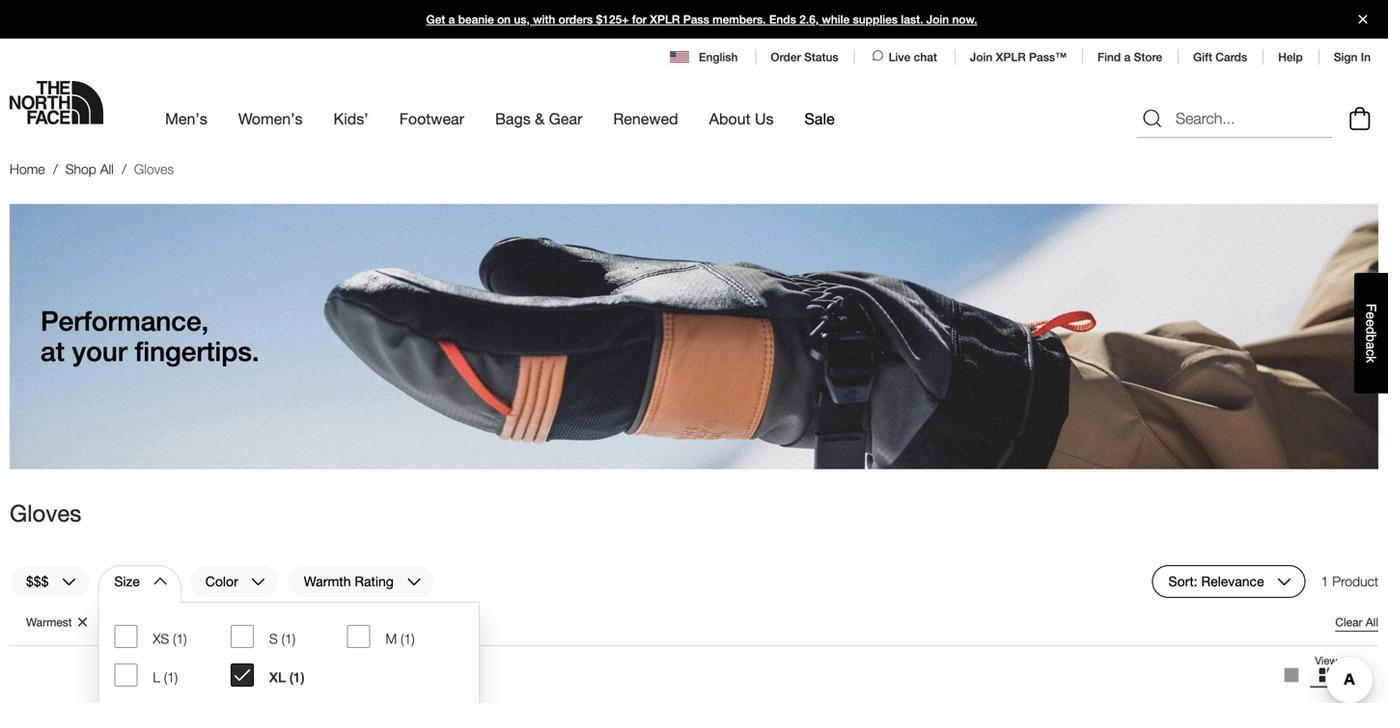 Task type: locate. For each thing, give the bounding box(es) containing it.
1 vertical spatial gloves
[[10, 499, 81, 527]]

pass™
[[1029, 50, 1067, 64]]

s (1)
[[269, 632, 296, 647]]

xs (1)
[[153, 632, 187, 647]]

1 horizontal spatial join
[[970, 50, 993, 64]]

with
[[533, 13, 555, 26]]

all right shop on the left of the page
[[100, 161, 114, 177]]

(1) right xl
[[290, 670, 305, 686]]

bags
[[495, 110, 531, 128]]

clear all button
[[1335, 614, 1379, 631]]

view
[[1315, 655, 1338, 667]]

m
[[386, 632, 397, 647]]

beanie
[[458, 13, 494, 26]]

2 vertical spatial a
[[1364, 342, 1379, 350]]

a
[[449, 13, 455, 26], [1124, 50, 1131, 64], [1364, 342, 1379, 350]]

home link
[[10, 161, 45, 177]]

join
[[927, 13, 949, 26], [970, 50, 993, 64]]

/ left gloves element
[[122, 161, 126, 177]]

xplr right for
[[650, 13, 680, 26]]

english
[[699, 50, 738, 64]]

xs (1) element
[[153, 632, 187, 648]]

0 horizontal spatial a
[[449, 13, 455, 26]]

(1) inside "link"
[[164, 670, 178, 686]]

about
[[709, 110, 751, 128]]

about us link
[[709, 93, 774, 145]]

s (1) link
[[231, 625, 347, 649]]

gloves element
[[134, 161, 174, 177]]

s
[[269, 632, 278, 647]]

Search search field
[[1137, 100, 1332, 138]]

1
[[1321, 574, 1329, 590]]

performance,
[[41, 305, 209, 337]]

1 vertical spatial join
[[970, 50, 993, 64]]

warmest button
[[26, 614, 89, 631]]

home
[[10, 161, 45, 177]]

(1) for m (1)
[[401, 632, 415, 647]]

gift cards
[[1193, 50, 1247, 64]]

men's link
[[165, 93, 207, 145]]

xs (1) link
[[114, 625, 231, 649]]

e up b
[[1364, 320, 1379, 327]]

sale link
[[805, 93, 835, 145]]

0 vertical spatial gloves
[[134, 161, 174, 177]]

all right clear
[[1366, 616, 1379, 629]]

warmth rating
[[304, 574, 394, 590]]

0 horizontal spatial all
[[100, 161, 114, 177]]

f
[[1364, 304, 1379, 312]]

1 horizontal spatial all
[[1366, 616, 1379, 629]]

cards
[[1216, 50, 1247, 64]]

gloves down men's link
[[134, 161, 174, 177]]

size
[[114, 574, 140, 590]]

0 vertical spatial a
[[449, 13, 455, 26]]

join right last.
[[927, 13, 949, 26]]

get a beanie on us, with orders $125+ for xplr pass members. ends 2.6, while supplies last. join now.
[[426, 13, 977, 26]]

0 vertical spatial join
[[927, 13, 949, 26]]

d
[[1364, 327, 1379, 335]]

1 vertical spatial all
[[1366, 616, 1379, 629]]

sign in button
[[1334, 50, 1371, 64]]

english link
[[670, 48, 740, 66]]

(1) right m
[[401, 632, 415, 647]]

gear
[[549, 110, 582, 128]]

2 e from the top
[[1364, 320, 1379, 327]]

2 horizontal spatial a
[[1364, 342, 1379, 350]]

gloves
[[134, 161, 174, 177], [10, 499, 81, 527]]

a up 'k' in the right of the page
[[1364, 342, 1379, 350]]

1 horizontal spatial xplr
[[996, 50, 1026, 64]]

a right get
[[449, 13, 455, 26]]

/
[[53, 161, 58, 177], [122, 161, 126, 177]]

chat
[[914, 50, 937, 64]]

clear all
[[1335, 616, 1379, 629]]

close image
[[1351, 15, 1376, 24]]

xplr left pass™
[[996, 50, 1026, 64]]

help
[[1278, 50, 1303, 64]]

join down now.
[[970, 50, 993, 64]]

gloves up "$$$" dropdown button
[[10, 499, 81, 527]]

performance, at your fingertips.
[[41, 305, 259, 367]]

shop
[[65, 161, 96, 177]]

0 horizontal spatial gloves
[[10, 499, 81, 527]]

$125+
[[596, 13, 629, 26]]

gift cards link
[[1193, 50, 1247, 64]]

e up d
[[1364, 312, 1379, 320]]

0 horizontal spatial /
[[53, 161, 58, 177]]

(1) right xs
[[173, 632, 187, 647]]

0 horizontal spatial xplr
[[650, 13, 680, 26]]

renewed
[[613, 110, 678, 128]]

(1) right l
[[164, 670, 178, 686]]

live chat
[[889, 50, 937, 64]]

blue button
[[105, 614, 165, 632]]

gift
[[1193, 50, 1212, 64]]

/ left shop on the left of the page
[[53, 161, 58, 177]]

0 vertical spatial xplr
[[650, 13, 680, 26]]

1 vertical spatial a
[[1124, 50, 1131, 64]]

all
[[100, 161, 114, 177], [1366, 616, 1379, 629]]

last.
[[901, 13, 923, 26]]

bags & gear
[[495, 110, 582, 128]]

a right the find on the right top
[[1124, 50, 1131, 64]]

1 / from the left
[[53, 161, 58, 177]]

us,
[[514, 13, 530, 26]]

1 vertical spatial xplr
[[996, 50, 1026, 64]]

find
[[1098, 50, 1121, 64]]

c
[[1364, 350, 1379, 357]]

(1) right s
[[282, 632, 296, 647]]

pass
[[683, 13, 709, 26]]

sort: relevance
[[1169, 574, 1264, 590]]

$$$ button
[[10, 566, 90, 598]]

get a beanie on us, with orders $125+ for xplr pass members. ends 2.6, while supplies last. join now. link
[[0, 0, 1388, 39]]

the north face home page image
[[10, 81, 103, 125]]

(1) inside "element"
[[401, 632, 415, 647]]

1 horizontal spatial a
[[1124, 50, 1131, 64]]

1 horizontal spatial /
[[122, 161, 126, 177]]

on
[[497, 13, 511, 26]]

(1)
[[173, 632, 187, 647], [282, 632, 296, 647], [401, 632, 415, 647], [164, 670, 178, 686], [290, 670, 305, 686]]

a person holds out their arm, glove outstretched, against a bluebird sky. image
[[10, 204, 1379, 470]]

a for find
[[1124, 50, 1131, 64]]

sale
[[805, 110, 835, 128]]



Task type: vqa. For each thing, say whether or not it's contained in the screenshot.
E
yes



Task type: describe. For each thing, give the bounding box(es) containing it.
members.
[[713, 13, 766, 26]]

a for get
[[449, 13, 455, 26]]

xl (1) element
[[269, 670, 305, 686]]

b
[[1364, 335, 1379, 342]]

view list box
[[1274, 654, 1379, 697]]

l
[[153, 670, 160, 686]]

l (1)
[[153, 670, 178, 686]]

sort:
[[1169, 574, 1198, 590]]

2.6,
[[800, 13, 819, 26]]

now.
[[952, 13, 977, 26]]

(1) for l (1)
[[164, 670, 178, 686]]

sort: relevance button
[[1152, 566, 1306, 598]]

m (1) element
[[386, 632, 415, 648]]

order
[[771, 50, 801, 64]]

bags & gear link
[[495, 93, 582, 145]]

(1) for xs (1)
[[173, 632, 187, 647]]

m (1)
[[386, 632, 415, 647]]

$$$
[[26, 574, 49, 590]]

product
[[1333, 574, 1379, 590]]

ends
[[769, 13, 796, 26]]

(1) for s (1)
[[282, 632, 296, 647]]

footwear link
[[399, 93, 464, 145]]

home / shop all / gloves
[[10, 161, 174, 177]]

while
[[822, 13, 850, 26]]

status
[[804, 50, 839, 64]]

(1) for xl (1)
[[290, 670, 305, 686]]

fingertips.
[[135, 336, 259, 367]]

get
[[426, 13, 445, 26]]

2 / from the left
[[122, 161, 126, 177]]

find a store
[[1098, 50, 1163, 64]]

f e e d b a c k button
[[1354, 273, 1388, 394]]

l (1) element
[[153, 670, 178, 686]]

us
[[755, 110, 774, 128]]

footwear
[[399, 110, 464, 128]]

women's link
[[238, 93, 303, 145]]

&
[[535, 110, 545, 128]]

for
[[632, 13, 647, 26]]

at
[[41, 336, 65, 367]]

store
[[1134, 50, 1163, 64]]

search all image
[[1141, 107, 1164, 130]]

help link
[[1278, 50, 1303, 64]]

s (1) element
[[269, 632, 296, 648]]

color button
[[189, 566, 280, 598]]

order status
[[771, 50, 839, 64]]

supplies
[[853, 13, 898, 26]]

kids'
[[334, 110, 369, 128]]

xl (1)
[[269, 670, 305, 686]]

1 product
[[1321, 574, 1379, 590]]

warmth
[[304, 574, 351, 590]]

size button
[[98, 566, 181, 598]]

sign
[[1334, 50, 1358, 64]]

view button
[[1309, 654, 1344, 697]]

0 horizontal spatial join
[[927, 13, 949, 26]]

view cart image
[[1345, 104, 1376, 133]]

your
[[72, 336, 127, 367]]

shop all link
[[65, 161, 114, 177]]

kids' link
[[334, 93, 369, 145]]

all inside button
[[1366, 616, 1379, 629]]

0 vertical spatial all
[[100, 161, 114, 177]]

rating
[[355, 574, 394, 590]]

order status link
[[771, 50, 839, 64]]

about us
[[709, 110, 774, 128]]

join xplr pass™ link
[[970, 50, 1067, 64]]

relevance
[[1201, 574, 1264, 590]]

xl (1) link
[[231, 664, 347, 687]]

blue
[[124, 615, 147, 629]]

color
[[205, 574, 238, 590]]

in
[[1361, 50, 1371, 64]]

join xplr pass™
[[970, 50, 1067, 64]]

warmth rating button
[[287, 566, 435, 598]]

sign in
[[1334, 50, 1371, 64]]

renewed link
[[613, 93, 678, 145]]

1 horizontal spatial gloves
[[134, 161, 174, 177]]

warmest
[[26, 616, 72, 629]]

1 e from the top
[[1364, 312, 1379, 320]]

f e e d b a c k
[[1364, 304, 1379, 363]]

xl
[[269, 670, 286, 686]]

live chat button
[[869, 48, 939, 66]]

1 product status
[[1321, 566, 1379, 598]]

find a store link
[[1098, 50, 1163, 64]]

men's
[[165, 110, 207, 128]]

women's
[[238, 110, 303, 128]]

a inside button
[[1364, 342, 1379, 350]]

m (1) link
[[347, 625, 463, 649]]

xs
[[153, 632, 169, 647]]

l (1) link
[[114, 664, 231, 687]]



